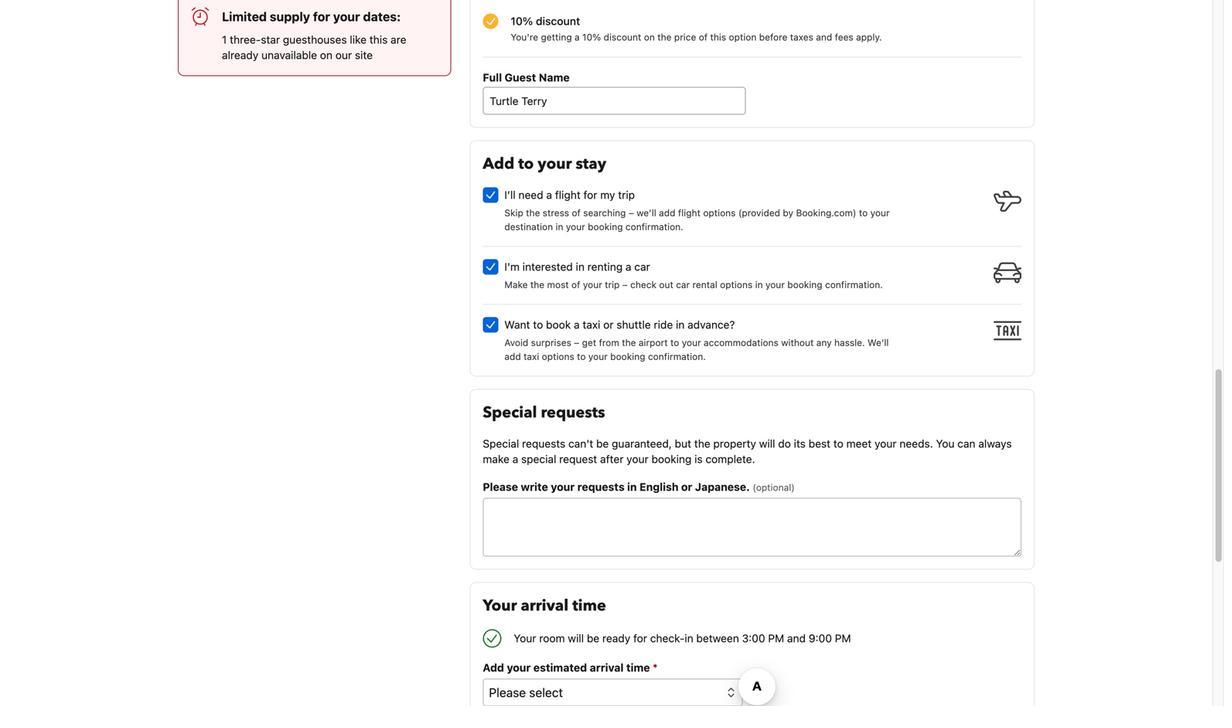 Task type: vqa. For each thing, say whether or not it's contained in the screenshot.
four-
no



Task type: locate. For each thing, give the bounding box(es) containing it.
of for i'm interested in renting a car
[[572, 280, 580, 291]]

we'll
[[637, 208, 657, 219]]

your left estimated
[[507, 662, 531, 675]]

1 vertical spatial on
[[320, 49, 333, 62]]

2 add from the top
[[483, 662, 504, 675]]

1 vertical spatial flight
[[678, 208, 701, 219]]

add for add to your stay
[[483, 154, 515, 175]]

be
[[596, 438, 609, 451], [587, 633, 600, 646]]

and
[[816, 32, 833, 43], [787, 633, 806, 646]]

0 vertical spatial be
[[596, 438, 609, 451]]

arrival down ready on the bottom of page
[[590, 662, 624, 675]]

1 vertical spatial of
[[572, 208, 581, 219]]

be inside special requests can't be guaranteed, but the property will do its best to meet your needs. you can always make a special request after your booking is complete.
[[596, 438, 609, 451]]

your down get
[[589, 352, 608, 362]]

renting
[[588, 261, 623, 274]]

2 vertical spatial for
[[634, 633, 647, 646]]

full
[[483, 71, 502, 84]]

time up ready on the bottom of page
[[573, 596, 606, 617]]

on inside 10% discount you're getting a 10% discount on the price of this option before taxes and fees apply.
[[644, 32, 655, 43]]

– left we'll
[[629, 208, 634, 219]]

your arrival time
[[483, 596, 606, 617]]

1 vertical spatial add
[[505, 352, 521, 362]]

booking down the but
[[652, 453, 692, 466]]

0 vertical spatial special
[[483, 403, 537, 424]]

add for add your estimated arrival time *
[[483, 662, 504, 675]]

to left book on the left top of page
[[533, 319, 543, 332]]

1
[[222, 33, 227, 46]]

your up i'll need a flight for my trip
[[538, 154, 572, 175]]

0 vertical spatial will
[[759, 438, 775, 451]]

1 horizontal spatial for
[[584, 189, 598, 202]]

this inside 1 three-star guesthouses like this are already unavailable on our site
[[370, 33, 388, 46]]

1 vertical spatial add
[[483, 662, 504, 675]]

1 horizontal spatial 10%
[[582, 32, 601, 43]]

None text field
[[483, 499, 1022, 557]]

add up i'll
[[483, 154, 515, 175]]

special inside special requests can't be guaranteed, but the property will do its best to meet your needs. you can always make a special request after your booking is complete.
[[483, 438, 519, 451]]

special requests can't be guaranteed, but the property will do its best to meet your needs. you can always make a special request after your booking is complete.
[[483, 438, 1012, 466]]

1 vertical spatial requests
[[522, 438, 566, 451]]

10% up you're
[[511, 15, 533, 28]]

discount left price
[[604, 32, 642, 43]]

car up check
[[635, 261, 650, 274]]

1 horizontal spatial flight
[[678, 208, 701, 219]]

the down 'shuttle'
[[622, 338, 636, 349]]

discount up getting
[[536, 15, 580, 28]]

requests
[[541, 403, 605, 424], [522, 438, 566, 451], [578, 481, 625, 494]]

in down stress
[[556, 222, 563, 233]]

– left get
[[574, 338, 580, 349]]

the left price
[[658, 32, 672, 43]]

0 vertical spatial your
[[483, 596, 517, 617]]

a right make
[[513, 453, 518, 466]]

for up the guesthouses
[[313, 9, 330, 24]]

and left fees
[[816, 32, 833, 43]]

most
[[547, 280, 569, 291]]

in
[[556, 222, 563, 233], [576, 261, 585, 274], [755, 280, 763, 291], [676, 319, 685, 332], [627, 481, 637, 494], [685, 633, 694, 646]]

on
[[644, 32, 655, 43], [320, 49, 333, 62]]

star
[[261, 33, 280, 46]]

trip
[[618, 189, 635, 202], [605, 280, 620, 291]]

on left price
[[644, 32, 655, 43]]

the inside skip the stress of searching – we'll add flight options (provided by booking.com) to your destination in your booking confirmation.
[[526, 208, 540, 219]]

special
[[483, 403, 537, 424], [483, 438, 519, 451]]

will
[[759, 438, 775, 451], [568, 633, 584, 646]]

1 vertical spatial taxi
[[524, 352, 539, 362]]

0 vertical spatial requests
[[541, 403, 605, 424]]

of right most
[[572, 280, 580, 291]]

1 horizontal spatial on
[[644, 32, 655, 43]]

0 horizontal spatial taxi
[[524, 352, 539, 362]]

2 horizontal spatial –
[[629, 208, 634, 219]]

0 horizontal spatial and
[[787, 633, 806, 646]]

requests up can't
[[541, 403, 605, 424]]

for left the my
[[584, 189, 598, 202]]

your
[[333, 9, 360, 24], [538, 154, 572, 175], [871, 208, 890, 219], [566, 222, 585, 233], [583, 280, 602, 291], [766, 280, 785, 291], [682, 338, 701, 349], [589, 352, 608, 362], [875, 438, 897, 451], [627, 453, 649, 466], [551, 481, 575, 494], [507, 662, 531, 675]]

0 vertical spatial 10%
[[511, 15, 533, 28]]

options
[[703, 208, 736, 219], [720, 280, 753, 291], [542, 352, 575, 362]]

a
[[575, 32, 580, 43], [546, 189, 552, 202], [626, 261, 632, 274], [574, 319, 580, 332], [513, 453, 518, 466]]

2 vertical spatial of
[[572, 280, 580, 291]]

requests inside special requests can't be guaranteed, but the property will do its best to meet your needs. you can always make a special request after your booking is complete.
[[522, 438, 566, 451]]

1 horizontal spatial car
[[676, 280, 690, 291]]

booking down from
[[610, 352, 646, 362]]

1 horizontal spatial add
[[659, 208, 676, 219]]

0 horizontal spatial will
[[568, 633, 584, 646]]

booking down searching
[[588, 222, 623, 233]]

1 vertical spatial –
[[622, 280, 628, 291]]

shuttle
[[617, 319, 651, 332]]

0 horizontal spatial –
[[574, 338, 580, 349]]

add right we'll
[[659, 208, 676, 219]]

in left "english"
[[627, 481, 637, 494]]

confirmation. up hassle.
[[825, 280, 883, 291]]

or
[[603, 319, 614, 332], [681, 481, 693, 494]]

or right "english"
[[681, 481, 693, 494]]

limited
[[222, 9, 267, 24]]

this left are
[[370, 33, 388, 46]]

and right 3:00 pm
[[787, 633, 806, 646]]

be up after
[[596, 438, 609, 451]]

special requests
[[483, 403, 605, 424]]

a right getting
[[575, 32, 580, 43]]

its
[[794, 438, 806, 451]]

a inside special requests can't be guaranteed, but the property will do its best to meet your needs. you can always make a special request after your booking is complete.
[[513, 453, 518, 466]]

options down 'surprises'
[[542, 352, 575, 362]]

flight right we'll
[[678, 208, 701, 219]]

2 vertical spatial options
[[542, 352, 575, 362]]

of down i'll need a flight for my trip
[[572, 208, 581, 219]]

10% right getting
[[582, 32, 601, 43]]

taxi down avoid at the left top of the page
[[524, 352, 539, 362]]

requests down after
[[578, 481, 625, 494]]

1 vertical spatial 10%
[[582, 32, 601, 43]]

1 vertical spatial special
[[483, 438, 519, 451]]

1 horizontal spatial discount
[[604, 32, 642, 43]]

special for special requests can't be guaranteed, but the property will do its best to meet your needs. you can always make a special request after your booking is complete.
[[483, 438, 519, 451]]

price
[[674, 32, 696, 43]]

for
[[313, 9, 330, 24], [584, 189, 598, 202], [634, 633, 647, 646]]

0 vertical spatial arrival
[[521, 596, 569, 617]]

1 vertical spatial arrival
[[590, 662, 624, 675]]

after
[[600, 453, 624, 466]]

confirmation. down airport
[[648, 352, 706, 362]]

your inside "limited supply  for your dates:" status
[[333, 9, 360, 24]]

guest
[[505, 71, 536, 84]]

options right rental
[[720, 280, 753, 291]]

0 vertical spatial options
[[703, 208, 736, 219]]

a right book on the left top of page
[[574, 319, 580, 332]]

add
[[483, 154, 515, 175], [483, 662, 504, 675]]

0 vertical spatial flight
[[555, 189, 581, 202]]

requests for special requests can't be guaranteed, but the property will do its best to meet your needs. you can always make a special request after your booking is complete.
[[522, 438, 566, 451]]

ride
[[654, 319, 673, 332]]

1 add from the top
[[483, 154, 515, 175]]

car right the out
[[676, 280, 690, 291]]

to right best
[[834, 438, 844, 451]]

rental
[[693, 280, 718, 291]]

0 vertical spatial –
[[629, 208, 634, 219]]

your down renting
[[583, 280, 602, 291]]

taxi up get
[[583, 319, 601, 332]]

10% discount you're getting a 10% discount on the price of this option before taxes and fees apply.
[[511, 15, 882, 43]]

1 horizontal spatial –
[[622, 280, 628, 291]]

0 vertical spatial add
[[659, 208, 676, 219]]

Full Guest Name text field
[[483, 87, 746, 115]]

add
[[659, 208, 676, 219], [505, 352, 521, 362]]

your for your room will be ready for check-in between 3:00 pm and 9:00 pm
[[514, 633, 536, 646]]

a inside 10% discount you're getting a 10% discount on the price of this option before taxes and fees apply.
[[575, 32, 580, 43]]

in right rental
[[755, 280, 763, 291]]

1 horizontal spatial time
[[626, 662, 650, 675]]

0 vertical spatial of
[[699, 32, 708, 43]]

be for guaranteed,
[[596, 438, 609, 451]]

1 vertical spatial your
[[514, 633, 536, 646]]

0 vertical spatial on
[[644, 32, 655, 43]]

will right room
[[568, 633, 584, 646]]

1 horizontal spatial arrival
[[590, 662, 624, 675]]

your down guaranteed,
[[627, 453, 649, 466]]

trip down renting
[[605, 280, 620, 291]]

write
[[521, 481, 548, 494]]

options left (provided
[[703, 208, 736, 219]]

on left 'our'
[[320, 49, 333, 62]]

0 horizontal spatial discount
[[536, 15, 580, 28]]

0 vertical spatial confirmation.
[[626, 222, 684, 233]]

1 vertical spatial for
[[584, 189, 598, 202]]

group
[[483, 181, 1028, 364]]

avoid surprises – get from the airport to your accommodations without any hassle. we'll add taxi options to your booking confirmation.
[[505, 338, 889, 362]]

1 vertical spatial and
[[787, 633, 806, 646]]

car
[[635, 261, 650, 274], [676, 280, 690, 291]]

0 vertical spatial time
[[573, 596, 606, 617]]

your up like
[[333, 9, 360, 24]]

1 special from the top
[[483, 403, 537, 424]]

before
[[759, 32, 788, 43]]

to down get
[[577, 352, 586, 362]]

japanese.
[[695, 481, 750, 494]]

skip
[[505, 208, 524, 219]]

1 horizontal spatial and
[[816, 32, 833, 43]]

1 vertical spatial car
[[676, 280, 690, 291]]

booking
[[588, 222, 623, 233], [788, 280, 823, 291], [610, 352, 646, 362], [652, 453, 692, 466]]

2 vertical spatial confirmation.
[[648, 352, 706, 362]]

add down avoid at the left top of the page
[[505, 352, 521, 362]]

for right ready on the bottom of page
[[634, 633, 647, 646]]

1 vertical spatial be
[[587, 633, 600, 646]]

2 horizontal spatial for
[[634, 633, 647, 646]]

to down ride
[[671, 338, 679, 349]]

1 horizontal spatial this
[[710, 32, 726, 43]]

the inside 10% discount you're getting a 10% discount on the price of this option before taxes and fees apply.
[[658, 32, 672, 43]]

1 vertical spatial or
[[681, 481, 693, 494]]

requests up special
[[522, 438, 566, 451]]

the up destination
[[526, 208, 540, 219]]

0 horizontal spatial add
[[505, 352, 521, 362]]

your right write
[[551, 481, 575, 494]]

time left *
[[626, 662, 650, 675]]

1 vertical spatial confirmation.
[[825, 280, 883, 291]]

will left the do
[[759, 438, 775, 451]]

2 vertical spatial –
[[574, 338, 580, 349]]

make
[[483, 453, 510, 466]]

to
[[518, 154, 534, 175], [859, 208, 868, 219], [533, 319, 543, 332], [671, 338, 679, 349], [577, 352, 586, 362], [834, 438, 844, 451]]

needs.
[[900, 438, 933, 451]]

trip right the my
[[618, 189, 635, 202]]

of inside skip the stress of searching – we'll add flight options (provided by booking.com) to your destination in your booking confirmation.
[[572, 208, 581, 219]]

of for i'll need a flight for my trip
[[572, 208, 581, 219]]

0 vertical spatial for
[[313, 9, 330, 24]]

0 vertical spatial or
[[603, 319, 614, 332]]

in inside skip the stress of searching – we'll add flight options (provided by booking.com) to your destination in your booking confirmation.
[[556, 222, 563, 233]]

booking inside skip the stress of searching – we'll add flight options (provided by booking.com) to your destination in your booking confirmation.
[[588, 222, 623, 233]]

0 vertical spatial car
[[635, 261, 650, 274]]

0 horizontal spatial this
[[370, 33, 388, 46]]

to up need
[[518, 154, 534, 175]]

property
[[714, 438, 756, 451]]

or up from
[[603, 319, 614, 332]]

0 horizontal spatial or
[[603, 319, 614, 332]]

be left ready on the bottom of page
[[587, 633, 600, 646]]

confirmation. down we'll
[[626, 222, 684, 233]]

of right price
[[699, 32, 708, 43]]

time
[[573, 596, 606, 617], [626, 662, 650, 675]]

this left option
[[710, 32, 726, 43]]

to inside skip the stress of searching – we'll add flight options (provided by booking.com) to your destination in your booking confirmation.
[[859, 208, 868, 219]]

add left estimated
[[483, 662, 504, 675]]

want
[[505, 319, 530, 332]]

flight up stress
[[555, 189, 581, 202]]

0 horizontal spatial for
[[313, 9, 330, 24]]

1 vertical spatial will
[[568, 633, 584, 646]]

best
[[809, 438, 831, 451]]

2 special from the top
[[483, 438, 519, 451]]

your up without
[[766, 280, 785, 291]]

taxi
[[583, 319, 601, 332], [524, 352, 539, 362]]

0 vertical spatial taxi
[[583, 319, 601, 332]]

0 horizontal spatial on
[[320, 49, 333, 62]]

our
[[336, 49, 352, 62]]

1 horizontal spatial taxi
[[583, 319, 601, 332]]

– left check
[[622, 280, 628, 291]]

1 vertical spatial time
[[626, 662, 650, 675]]

to right "booking.com)" on the top of the page
[[859, 208, 868, 219]]

0 vertical spatial and
[[816, 32, 833, 43]]

stress
[[543, 208, 569, 219]]

destination
[[505, 222, 553, 233]]

1 horizontal spatial will
[[759, 438, 775, 451]]

arrival up room
[[521, 596, 569, 617]]

1 vertical spatial discount
[[604, 32, 642, 43]]

without
[[781, 338, 814, 349]]

0 vertical spatial add
[[483, 154, 515, 175]]

to inside special requests can't be guaranteed, but the property will do its best to meet your needs. you can always make a special request after your booking is complete.
[[834, 438, 844, 451]]

the up the is
[[694, 438, 711, 451]]



Task type: describe. For each thing, give the bounding box(es) containing it.
but
[[675, 438, 692, 451]]

my
[[600, 189, 615, 202]]

flight inside skip the stress of searching – we'll add flight options (provided by booking.com) to your destination in your booking confirmation.
[[678, 208, 701, 219]]

english
[[640, 481, 679, 494]]

ready
[[603, 633, 631, 646]]

please
[[483, 481, 518, 494]]

is
[[695, 453, 703, 466]]

want to book a taxi or shuttle ride in advance?
[[505, 319, 735, 332]]

any
[[817, 338, 832, 349]]

skip the stress of searching – we'll add flight options (provided by booking.com) to your destination in your booking confirmation.
[[505, 208, 890, 233]]

check
[[631, 280, 657, 291]]

the inside avoid surprises – get from the airport to your accommodations without any hassle. we'll add taxi options to your booking confirmation.
[[622, 338, 636, 349]]

0 horizontal spatial 10%
[[511, 15, 533, 28]]

your room will be ready for check-in between 3:00 pm and 9:00 pm
[[514, 633, 851, 646]]

for inside status
[[313, 9, 330, 24]]

confirmation. inside skip the stress of searching – we'll add flight options (provided by booking.com) to your destination in your booking confirmation.
[[626, 222, 684, 233]]

you
[[936, 438, 955, 451]]

fees
[[835, 32, 854, 43]]

– inside skip the stress of searching – we'll add flight options (provided by booking.com) to your destination in your booking confirmation.
[[629, 208, 634, 219]]

(optional)
[[753, 483, 795, 494]]

your for your arrival time
[[483, 596, 517, 617]]

site
[[355, 49, 373, 62]]

*
[[653, 662, 658, 675]]

1 horizontal spatial or
[[681, 481, 693, 494]]

0 horizontal spatial time
[[573, 596, 606, 617]]

hassle.
[[835, 338, 865, 349]]

of inside 10% discount you're getting a 10% discount on the price of this option before taxes and fees apply.
[[699, 32, 708, 43]]

your down stress
[[566, 222, 585, 233]]

i'm interested in renting a car
[[505, 261, 650, 274]]

in left the "between"
[[685, 633, 694, 646]]

supply
[[270, 9, 310, 24]]

confirmation. inside avoid surprises – get from the airport to your accommodations without any hassle. we'll add taxi options to your booking confirmation.
[[648, 352, 706, 362]]

dates:
[[363, 9, 401, 24]]

– inside avoid surprises – get from the airport to your accommodations without any hassle. we'll add taxi options to your booking confirmation.
[[574, 338, 580, 349]]

apply.
[[856, 32, 882, 43]]

guaranteed,
[[612, 438, 672, 451]]

surprises
[[531, 338, 572, 349]]

booking up without
[[788, 280, 823, 291]]

0 vertical spatial discount
[[536, 15, 580, 28]]

add inside skip the stress of searching – we'll add flight options (provided by booking.com) to your destination in your booking confirmation.
[[659, 208, 676, 219]]

your right meet
[[875, 438, 897, 451]]

2 vertical spatial requests
[[578, 481, 625, 494]]

group containing i'll need a flight for my trip
[[483, 181, 1028, 364]]

a up check
[[626, 261, 632, 274]]

request
[[559, 453, 597, 466]]

0 horizontal spatial arrival
[[521, 596, 569, 617]]

limited supply  for your dates:
[[222, 9, 401, 24]]

options inside avoid surprises – get from the airport to your accommodations without any hassle. we'll add taxi options to your booking confirmation.
[[542, 352, 575, 362]]

get
[[582, 338, 597, 349]]

i'll need a flight for my trip
[[505, 189, 635, 202]]

need
[[519, 189, 544, 202]]

in left renting
[[576, 261, 585, 274]]

booking inside special requests can't be guaranteed, but the property will do its best to meet your needs. you can always make a special request after your booking is complete.
[[652, 453, 692, 466]]

requests for special requests
[[541, 403, 605, 424]]

i'll
[[505, 189, 516, 202]]

be for ready
[[587, 633, 600, 646]]

add your estimated arrival time *
[[483, 662, 658, 675]]

will inside special requests can't be guaranteed, but the property will do its best to meet your needs. you can always make a special request after your booking is complete.
[[759, 438, 775, 451]]

book
[[546, 319, 571, 332]]

please write your requests in english or japanese. (optional)
[[483, 481, 795, 494]]

between
[[697, 633, 739, 646]]

full guest name
[[483, 71, 570, 84]]

getting
[[541, 32, 572, 43]]

out
[[659, 280, 674, 291]]

are
[[391, 33, 406, 46]]

accommodations
[[704, 338, 779, 349]]

special for special requests
[[483, 403, 537, 424]]

make
[[505, 280, 528, 291]]

add to your stay
[[483, 154, 606, 175]]

already
[[222, 49, 259, 62]]

advance?
[[688, 319, 735, 332]]

9:00 pm
[[809, 633, 851, 646]]

always
[[979, 438, 1012, 451]]

the left most
[[531, 280, 545, 291]]

taxes
[[790, 32, 814, 43]]

1 three-star guesthouses like this are already unavailable on our site
[[222, 33, 406, 62]]

your down advance?
[[682, 338, 701, 349]]

option
[[729, 32, 757, 43]]

3:00 pm
[[742, 633, 785, 646]]

in right ride
[[676, 319, 685, 332]]

the inside special requests can't be guaranteed, but the property will do its best to meet your needs. you can always make a special request after your booking is complete.
[[694, 438, 711, 451]]

booking inside avoid surprises – get from the airport to your accommodations without any hassle. we'll add taxi options to your booking confirmation.
[[610, 352, 646, 362]]

and inside 10% discount you're getting a 10% discount on the price of this option before taxes and fees apply.
[[816, 32, 833, 43]]

taxi inside avoid surprises – get from the airport to your accommodations without any hassle. we'll add taxi options to your booking confirmation.
[[524, 352, 539, 362]]

this inside 10% discount you're getting a 10% discount on the price of this option before taxes and fees apply.
[[710, 32, 726, 43]]

make the most of your trip – check out car rental options in your booking confirmation.
[[505, 280, 883, 291]]

interested
[[523, 261, 573, 274]]

options inside skip the stress of searching – we'll add flight options (provided by booking.com) to your destination in your booking confirmation.
[[703, 208, 736, 219]]

special
[[521, 453, 556, 466]]

from
[[599, 338, 619, 349]]

1 vertical spatial options
[[720, 280, 753, 291]]

like
[[350, 33, 367, 46]]

room
[[539, 633, 565, 646]]

avoid
[[505, 338, 529, 349]]

complete.
[[706, 453, 755, 466]]

add inside avoid surprises – get from the airport to your accommodations without any hassle. we'll add taxi options to your booking confirmation.
[[505, 352, 521, 362]]

name
[[539, 71, 570, 84]]

searching
[[583, 208, 626, 219]]

your right "booking.com)" on the top of the page
[[871, 208, 890, 219]]

three-
[[230, 33, 261, 46]]

can't
[[569, 438, 593, 451]]

airport
[[639, 338, 668, 349]]

meet
[[847, 438, 872, 451]]

can
[[958, 438, 976, 451]]

(provided
[[739, 208, 781, 219]]

estimated
[[534, 662, 587, 675]]

a right need
[[546, 189, 552, 202]]

i'm
[[505, 261, 520, 274]]

by
[[783, 208, 794, 219]]

stay
[[576, 154, 606, 175]]

on inside 1 three-star guesthouses like this are already unavailable on our site
[[320, 49, 333, 62]]

do
[[778, 438, 791, 451]]

0 horizontal spatial car
[[635, 261, 650, 274]]

we'll
[[868, 338, 889, 349]]

check-
[[650, 633, 685, 646]]

booking.com)
[[796, 208, 857, 219]]

unavailable
[[261, 49, 317, 62]]

0 vertical spatial trip
[[618, 189, 635, 202]]

0 horizontal spatial flight
[[555, 189, 581, 202]]

limited supply  for your dates: status
[[178, 0, 451, 76]]

1 vertical spatial trip
[[605, 280, 620, 291]]



